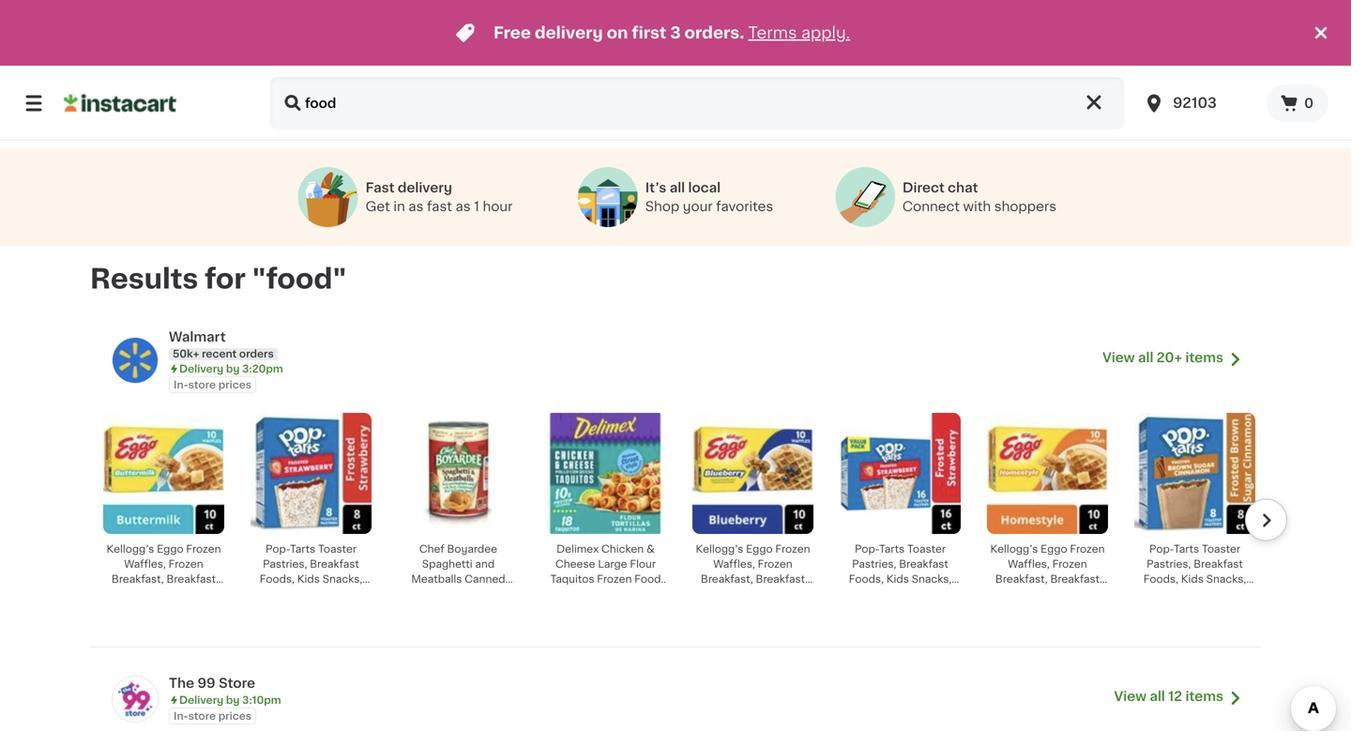 Task type: locate. For each thing, give the bounding box(es) containing it.
food, left original
[[1012, 589, 1041, 599]]

2 horizontal spatial kids
[[1182, 574, 1204, 584]]

3:20pm
[[242, 364, 283, 374]]

2 breakfast, from the left
[[701, 574, 754, 584]]

breakfast, inside kellogg's eggo frozen waffles, frozen breakfast, breakfast food, buttermilk
[[112, 574, 164, 584]]

1 eggo from the left
[[157, 544, 184, 554]]

pop-tarts toaster pastries, breakfast foods, kids snacks, frosted strawberry button
[[245, 412, 377, 599], [835, 412, 967, 599]]

toaster
[[318, 544, 357, 554], [908, 544, 946, 554], [1203, 544, 1241, 554]]

by for 3:10pm
[[226, 695, 240, 705]]

pop-
[[266, 544, 290, 554], [855, 544, 880, 554], [1150, 544, 1175, 554]]

1 horizontal spatial pastries,
[[853, 559, 897, 569]]

1 horizontal spatial toaster
[[908, 544, 946, 554]]

items right '12'
[[1186, 690, 1224, 703]]

1 vertical spatial delivery
[[398, 181, 453, 194]]

0 horizontal spatial kids
[[297, 574, 320, 584]]

1 kellogg's from the left
[[107, 544, 154, 554]]

in- down "50k+"
[[174, 380, 188, 390]]

prices down delivery by 3:20pm
[[218, 380, 252, 390]]

1 vertical spatial delivery
[[179, 695, 224, 705]]

1 pop-tarts toaster pastries, breakfast foods, kids snacks, frosted strawberry from the left
[[260, 544, 363, 599]]

breakfast inside kellogg's eggo frozen waffles, frozen breakfast, breakfast food, original
[[1051, 574, 1100, 584]]

2 foods, from the left
[[849, 574, 884, 584]]

frozen
[[186, 544, 221, 554], [776, 544, 811, 554], [1071, 544, 1106, 554], [169, 559, 203, 569], [758, 559, 793, 569], [1053, 559, 1088, 569], [597, 574, 632, 584]]

0 vertical spatial food
[[635, 574, 661, 584]]

2 horizontal spatial frosted
[[1142, 589, 1181, 599]]

pop-tarts toaster pastries, breakfast foods, kids snacks, frosted brown sugar cinnamon button
[[1129, 412, 1262, 614]]

3 kellogg's from the left
[[991, 544, 1039, 554]]

1 tarts from the left
[[290, 544, 316, 554]]

delivery left on
[[535, 25, 603, 41]]

pastries, inside pop-tarts toaster pastries, breakfast foods, kids snacks, frosted brown sugar cinnamon
[[1147, 559, 1192, 569]]

delivery down "50k+"
[[179, 364, 224, 374]]

1 foods, from the left
[[260, 574, 295, 584]]

by down recent
[[226, 364, 240, 374]]

kellogg's inside kellogg's eggo frozen waffles, frozen breakfast, breakfast food, original
[[991, 544, 1039, 554]]

2 pop-tarts toaster pastries, breakfast foods, kids snacks, frosted strawberry from the left
[[849, 544, 952, 599]]

frozen inside delimex chicken & cheese large flour taquitos frozen food snacks
[[597, 574, 632, 584]]

2 horizontal spatial pastries,
[[1147, 559, 1192, 569]]

2 pop-tarts toaster pastries, breakfast foods, kids snacks, frosted strawberry image from the left
[[840, 413, 961, 534]]

frosted inside pop-tarts toaster pastries, breakfast foods, kids snacks, frosted brown sugar cinnamon
[[1142, 589, 1181, 599]]

waffles, inside kellogg's eggo frozen waffles, frozen breakfast, breakfast food, buttermilk
[[124, 559, 166, 569]]

items right 20+
[[1186, 351, 1224, 364]]

for
[[205, 266, 246, 292]]

delivery
[[179, 364, 224, 374], [179, 695, 224, 705]]

0 horizontal spatial frosted
[[262, 589, 301, 599]]

it's
[[646, 181, 667, 194]]

1 vertical spatial in-
[[174, 711, 188, 721]]

orders
[[239, 349, 274, 359]]

1 horizontal spatial pop-tarts toaster pastries, breakfast foods, kids snacks, frosted strawberry
[[849, 544, 952, 599]]

food, inside kellogg's eggo frozen waffles, frozen breakfast, breakfast food, buttermilk
[[121, 589, 150, 599]]

1 horizontal spatial pop-tarts toaster pastries, breakfast foods, kids snacks, frosted strawberry image
[[840, 413, 961, 534]]

breakfast,
[[112, 574, 164, 584], [701, 574, 754, 584], [996, 574, 1048, 584]]

pop- inside pop-tarts toaster pastries, breakfast foods, kids snacks, frosted brown sugar cinnamon
[[1150, 544, 1175, 554]]

food, inside kellogg's eggo frozen waffles, frozen breakfast, breakfast food, original
[[1012, 589, 1041, 599]]

2 tarts from the left
[[880, 544, 905, 554]]

1 vertical spatial by
[[226, 695, 240, 705]]

3 waffles, from the left
[[1009, 559, 1050, 569]]

0 horizontal spatial strawberry
[[304, 589, 361, 599]]

kellogg's inside kellogg's eggo frozen waffles, frozen breakfast, breakfast food, buttermilk
[[107, 544, 154, 554]]

1 vertical spatial view
[[1115, 690, 1147, 703]]

1 horizontal spatial foods,
[[849, 574, 884, 584]]

2 prices from the top
[[218, 711, 252, 721]]

view for view all 12 items
[[1115, 690, 1147, 703]]

1 delivery from the top
[[179, 364, 224, 374]]

2 kids from the left
[[887, 574, 910, 584]]

1 horizontal spatial snacks,
[[912, 574, 952, 584]]

3
[[671, 25, 681, 41]]

2 horizontal spatial snacks,
[[1207, 574, 1247, 584]]

snacks
[[587, 589, 625, 599]]

and
[[475, 559, 495, 569]]

1 horizontal spatial delivery
[[535, 25, 603, 41]]

delivery for delivery by 3:10pm
[[179, 695, 224, 705]]

terms apply. link
[[749, 25, 851, 41]]

1 pastries, from the left
[[263, 559, 307, 569]]

1 horizontal spatial tarts
[[880, 544, 905, 554]]

1 pop-tarts toaster pastries, breakfast foods, kids snacks, frosted strawberry image from the left
[[251, 413, 372, 534]]

original
[[1044, 589, 1084, 599]]

kellogg's up buttermilk
[[107, 544, 154, 554]]

0 vertical spatial prices
[[218, 380, 252, 390]]

None search field
[[270, 77, 1125, 130]]

1 horizontal spatial food
[[635, 574, 661, 584]]

view left '12'
[[1115, 690, 1147, 703]]

store
[[188, 380, 216, 390], [188, 711, 216, 721]]

snacks, for 1st the pop-tarts toaster pastries, breakfast foods, kids snacks, frosted strawberry button
[[323, 574, 363, 584]]

3 foods, from the left
[[1144, 574, 1179, 584]]

delivery for fast
[[398, 181, 453, 194]]

92103 button
[[1132, 77, 1268, 130], [1144, 77, 1256, 130]]

in-
[[174, 380, 188, 390], [174, 711, 188, 721]]

0 vertical spatial view
[[1103, 351, 1136, 364]]

instacart logo image
[[64, 92, 177, 115]]

food down "flour"
[[635, 574, 661, 584]]

0 vertical spatial by
[[226, 364, 240, 374]]

eggo inside kellogg's eggo frozen waffles, frozen breakfast, breakfast food, buttermilk
[[157, 544, 184, 554]]

waffles, up buttermilk
[[124, 559, 166, 569]]

eggo
[[157, 544, 184, 554], [746, 544, 773, 554], [1041, 544, 1068, 554]]

waffles,
[[124, 559, 166, 569], [714, 559, 756, 569], [1009, 559, 1050, 569]]

2 horizontal spatial eggo
[[1041, 544, 1068, 554]]

0 horizontal spatial snacks,
[[323, 574, 363, 584]]

3 snacks, from the left
[[1207, 574, 1247, 584]]

1 vertical spatial prices
[[218, 711, 252, 721]]

2 pop-tarts toaster pastries, breakfast foods, kids snacks, frosted strawberry button from the left
[[835, 412, 967, 599]]

1 pop- from the left
[[266, 544, 290, 554]]

breakfast, inside kellogg's eggo frozen waffles, frozen breakfast, breakfast food, original
[[996, 574, 1048, 584]]

kellogg's eggo frozen waffles, frozen breakfast, breakfast food, blueberry
[[696, 544, 811, 599]]

eggo for blueberry
[[746, 544, 773, 554]]

1 kids from the left
[[297, 574, 320, 584]]

store down delivery by 3:10pm
[[188, 711, 216, 721]]

eggo inside kellogg's eggo frozen waffles, frozen breakfast, breakfast food, blueberry
[[746, 544, 773, 554]]

0 horizontal spatial food,
[[121, 589, 150, 599]]

kids for pop-tarts toaster pastries, breakfast foods, kids snacks, frosted brown sugar cinnamon button
[[1182, 574, 1204, 584]]

0 horizontal spatial toaster
[[318, 544, 357, 554]]

2 food, from the left
[[712, 589, 741, 599]]

kids
[[297, 574, 320, 584], [887, 574, 910, 584], [1182, 574, 1204, 584]]

foods, inside pop-tarts toaster pastries, breakfast foods, kids snacks, frosted brown sugar cinnamon
[[1144, 574, 1179, 584]]

1 items from the top
[[1186, 351, 1224, 364]]

0 vertical spatial store
[[188, 380, 216, 390]]

delivery inside 'limited time offer' region
[[535, 25, 603, 41]]

3 kids from the left
[[1182, 574, 1204, 584]]

1 horizontal spatial food,
[[712, 589, 741, 599]]

toaster for second the pop-tarts toaster pastries, breakfast foods, kids snacks, frosted strawberry button from left's the pop-tarts toaster pastries, breakfast foods, kids snacks, frosted strawberry image
[[908, 544, 946, 554]]

1 snacks, from the left
[[323, 574, 363, 584]]

view left 20+
[[1103, 351, 1136, 364]]

strawberry for 1st the pop-tarts toaster pastries, breakfast foods, kids snacks, frosted strawberry button
[[304, 589, 361, 599]]

0 horizontal spatial eggo
[[157, 544, 184, 554]]

0 vertical spatial delivery
[[179, 364, 224, 374]]

breakfast, for blueberry
[[701, 574, 754, 584]]

1 horizontal spatial pop-
[[855, 544, 880, 554]]

eggo up original
[[1041, 544, 1068, 554]]

3 pop- from the left
[[1150, 544, 1175, 554]]

2 pop- from the left
[[855, 544, 880, 554]]

in-store prices down delivery by 3:10pm
[[174, 711, 252, 721]]

0 horizontal spatial pastries,
[[263, 559, 307, 569]]

breakfast inside kellogg's eggo frozen waffles, frozen breakfast, breakfast food, blueberry
[[756, 574, 806, 584]]

3 tarts from the left
[[1175, 544, 1200, 554]]

0 horizontal spatial delivery
[[398, 181, 453, 194]]

1 vertical spatial items
[[1186, 690, 1224, 703]]

view all 20+ items
[[1103, 351, 1224, 364]]

2 horizontal spatial tarts
[[1175, 544, 1200, 554]]

pastries, for pop-tarts toaster pastries, breakfast foods, kids snacks, frosted brown sugar cinnamon image
[[1147, 559, 1192, 569]]

3 eggo from the left
[[1041, 544, 1068, 554]]

cheese
[[556, 559, 596, 569]]

all left 20+
[[1139, 351, 1154, 364]]

2 strawberry from the left
[[894, 589, 951, 599]]

waffles, up the blueberry
[[714, 559, 756, 569]]

3 toaster from the left
[[1203, 544, 1241, 554]]

2 pastries, from the left
[[853, 559, 897, 569]]

it's all local
[[646, 181, 721, 194]]

strawberry
[[304, 589, 361, 599], [894, 589, 951, 599]]

2 items from the top
[[1186, 690, 1224, 703]]

snacks,
[[323, 574, 363, 584], [912, 574, 952, 584], [1207, 574, 1247, 584]]

1 horizontal spatial waffles,
[[714, 559, 756, 569]]

by
[[226, 364, 240, 374], [226, 695, 240, 705]]

snacks, inside pop-tarts toaster pastries, breakfast foods, kids snacks, frosted brown sugar cinnamon
[[1207, 574, 1247, 584]]

1 vertical spatial food
[[445, 589, 472, 599]]

kellogg's eggo frozen waffles, frozen breakfast, breakfast food, original button
[[982, 412, 1114, 599]]

waffles, inside kellogg's eggo frozen waffles, frozen breakfast, breakfast food, original
[[1009, 559, 1050, 569]]

0 vertical spatial in-store prices
[[174, 380, 252, 390]]

2 horizontal spatial breakfast,
[[996, 574, 1048, 584]]

1 horizontal spatial eggo
[[746, 544, 773, 554]]

2 kellogg's from the left
[[696, 544, 744, 554]]

0 vertical spatial all
[[670, 181, 685, 194]]

toaster for pop-tarts toaster pastries, breakfast foods, kids snacks, frosted brown sugar cinnamon image
[[1203, 544, 1241, 554]]

0 horizontal spatial pop-tarts toaster pastries, breakfast foods, kids snacks, frosted strawberry image
[[251, 413, 372, 534]]

1 strawberry from the left
[[304, 589, 361, 599]]

eggo inside kellogg's eggo frozen waffles, frozen breakfast, breakfast food, original
[[1041, 544, 1068, 554]]

chat
[[948, 181, 979, 194]]

prices down delivery by 3:10pm
[[218, 711, 252, 721]]

0 horizontal spatial waffles,
[[124, 559, 166, 569]]

store down delivery by 3:20pm
[[188, 380, 216, 390]]

all right it's
[[670, 181, 685, 194]]

3 frosted from the left
[[1142, 589, 1181, 599]]

3 food, from the left
[[1012, 589, 1041, 599]]

food, left the blueberry
[[712, 589, 741, 599]]

chef boyardee spaghetti and meatballs canned food
[[412, 544, 506, 599]]

breakfast, up original
[[996, 574, 1048, 584]]

pop-tarts toaster pastries, breakfast foods, kids snacks, frosted strawberry image for second the pop-tarts toaster pastries, breakfast foods, kids snacks, frosted strawberry button from left
[[840, 413, 961, 534]]

in-store prices down delivery by 3:20pm
[[174, 380, 252, 390]]

walmart 50k+ recent orders
[[169, 330, 274, 359]]

1 breakfast, from the left
[[112, 574, 164, 584]]

2 horizontal spatial pop-
[[1150, 544, 1175, 554]]

all left '12'
[[1150, 690, 1166, 703]]

0 horizontal spatial breakfast,
[[112, 574, 164, 584]]

2 toaster from the left
[[908, 544, 946, 554]]

by down store
[[226, 695, 240, 705]]

pop-tarts toaster pastries, breakfast foods, kids snacks, frosted strawberry
[[260, 544, 363, 599], [849, 544, 952, 599]]

fast delivery
[[366, 181, 453, 194]]

food, for buttermilk
[[121, 589, 150, 599]]

kellogg's inside kellogg's eggo frozen waffles, frozen breakfast, breakfast food, blueberry
[[696, 544, 744, 554]]

1 horizontal spatial kellogg's
[[696, 544, 744, 554]]

tarts
[[290, 544, 316, 554], [880, 544, 905, 554], [1175, 544, 1200, 554]]

0 horizontal spatial tarts
[[290, 544, 316, 554]]

local
[[689, 181, 721, 194]]

1 food, from the left
[[121, 589, 150, 599]]

2 snacks, from the left
[[912, 574, 952, 584]]

item carousel region
[[71, 405, 1288, 654]]

0 horizontal spatial food
[[445, 589, 472, 599]]

breakfast, for buttermilk
[[112, 574, 164, 584]]

waffles, up original
[[1009, 559, 1050, 569]]

1 vertical spatial in-store prices
[[174, 711, 252, 721]]

view
[[1103, 351, 1136, 364], [1115, 690, 1147, 703]]

3:10pm
[[242, 695, 281, 705]]

0 vertical spatial in-
[[174, 380, 188, 390]]

delivery down 99
[[179, 695, 224, 705]]

fast
[[366, 181, 395, 194]]

2 92103 button from the left
[[1144, 77, 1256, 130]]

toaster for the pop-tarts toaster pastries, breakfast foods, kids snacks, frosted strawberry image related to 1st the pop-tarts toaster pastries, breakfast foods, kids snacks, frosted strawberry button
[[318, 544, 357, 554]]

0 horizontal spatial pop-
[[266, 544, 290, 554]]

1 waffles, from the left
[[124, 559, 166, 569]]

delivery
[[535, 25, 603, 41], [398, 181, 453, 194]]

kellogg's right &
[[696, 544, 744, 554]]

99
[[198, 677, 216, 690]]

kellogg's for kellogg's eggo frozen waffles, frozen breakfast, breakfast food, buttermilk
[[107, 544, 154, 554]]

food down meatballs at the bottom left of page
[[445, 589, 472, 599]]

tarts for second the pop-tarts toaster pastries, breakfast foods, kids snacks, frosted strawberry button from left's the pop-tarts toaster pastries, breakfast foods, kids snacks, frosted strawberry image
[[880, 544, 905, 554]]

2 eggo from the left
[[746, 544, 773, 554]]

all
[[670, 181, 685, 194], [1139, 351, 1154, 364], [1150, 690, 1166, 703]]

all for 20+
[[1139, 351, 1154, 364]]

2 horizontal spatial toaster
[[1203, 544, 1241, 554]]

2 horizontal spatial kellogg's
[[991, 544, 1039, 554]]

3 breakfast, from the left
[[996, 574, 1048, 584]]

food,
[[121, 589, 150, 599], [712, 589, 741, 599], [1012, 589, 1041, 599]]

food, inside kellogg's eggo frozen waffles, frozen breakfast, breakfast food, blueberry
[[712, 589, 741, 599]]

0 horizontal spatial pop-tarts toaster pastries, breakfast foods, kids snacks, frosted strawberry button
[[245, 412, 377, 599]]

1 horizontal spatial kids
[[887, 574, 910, 584]]

eggo up buttermilk
[[157, 544, 184, 554]]

0 horizontal spatial foods,
[[260, 574, 295, 584]]

flour
[[630, 559, 656, 569]]

kids for 1st the pop-tarts toaster pastries, breakfast foods, kids snacks, frosted strawberry button
[[297, 574, 320, 584]]

foods, for 1st the pop-tarts toaster pastries, breakfast foods, kids snacks, frosted strawberry button
[[260, 574, 295, 584]]

walmart
[[169, 330, 226, 343]]

1 vertical spatial all
[[1139, 351, 1154, 364]]

1 prices from the top
[[218, 380, 252, 390]]

2 frosted from the left
[[851, 589, 891, 599]]

1 horizontal spatial pop-tarts toaster pastries, breakfast foods, kids snacks, frosted strawberry button
[[835, 412, 967, 599]]

boyardee
[[447, 544, 498, 554]]

breakfast, inside kellogg's eggo frozen waffles, frozen breakfast, breakfast food, blueberry
[[701, 574, 754, 584]]

pastries, for the pop-tarts toaster pastries, breakfast foods, kids snacks, frosted strawberry image related to 1st the pop-tarts toaster pastries, breakfast foods, kids snacks, frosted strawberry button
[[263, 559, 307, 569]]

food, for original
[[1012, 589, 1041, 599]]

view all 12 items
[[1115, 690, 1224, 703]]

2 vertical spatial all
[[1150, 690, 1166, 703]]

2 delivery from the top
[[179, 695, 224, 705]]

items
[[1186, 351, 1224, 364], [1186, 690, 1224, 703]]

kellogg's down kellogg's eggo frozen waffles, frozen breakfast, breakfast food, original image
[[991, 544, 1039, 554]]

pop- for 1st the pop-tarts toaster pastries, breakfast foods, kids snacks, frosted strawberry button
[[266, 544, 290, 554]]

2 horizontal spatial food,
[[1012, 589, 1041, 599]]

delivery right fast
[[398, 181, 453, 194]]

2 by from the top
[[226, 695, 240, 705]]

2 horizontal spatial waffles,
[[1009, 559, 1050, 569]]

breakfast, up the blueberry
[[701, 574, 754, 584]]

0 horizontal spatial pop-tarts toaster pastries, breakfast foods, kids snacks, frosted strawberry
[[260, 544, 363, 599]]

1 horizontal spatial strawberry
[[894, 589, 951, 599]]

3 pastries, from the left
[[1147, 559, 1192, 569]]

1 horizontal spatial frosted
[[851, 589, 891, 599]]

snacks, for second the pop-tarts toaster pastries, breakfast foods, kids snacks, frosted strawberry button from left
[[912, 574, 952, 584]]

20+
[[1157, 351, 1183, 364]]

pastries,
[[263, 559, 307, 569], [853, 559, 897, 569], [1147, 559, 1192, 569]]

0 vertical spatial delivery
[[535, 25, 603, 41]]

breakfast, up buttermilk
[[112, 574, 164, 584]]

1 vertical spatial store
[[188, 711, 216, 721]]

in- down the
[[174, 711, 188, 721]]

recent
[[202, 349, 237, 359]]

in-store prices
[[174, 380, 252, 390], [174, 711, 252, 721]]

tarts inside pop-tarts toaster pastries, breakfast foods, kids snacks, frosted brown sugar cinnamon
[[1175, 544, 1200, 554]]

waffles, inside kellogg's eggo frozen waffles, frozen breakfast, breakfast food, blueberry
[[714, 559, 756, 569]]

tarts for pop-tarts toaster pastries, breakfast foods, kids snacks, frosted brown sugar cinnamon image
[[1175, 544, 1200, 554]]

frosted
[[262, 589, 301, 599], [851, 589, 891, 599], [1142, 589, 1181, 599]]

pop- for second the pop-tarts toaster pastries, breakfast foods, kids snacks, frosted strawberry button from left
[[855, 544, 880, 554]]

2 horizontal spatial foods,
[[1144, 574, 1179, 584]]

foods,
[[260, 574, 295, 584], [849, 574, 884, 584], [1144, 574, 1179, 584]]

1 toaster from the left
[[318, 544, 357, 554]]

2 waffles, from the left
[[714, 559, 756, 569]]

foods, for pop-tarts toaster pastries, breakfast foods, kids snacks, frosted brown sugar cinnamon button
[[1144, 574, 1179, 584]]

breakfast
[[310, 559, 359, 569], [900, 559, 949, 569], [1194, 559, 1244, 569], [167, 574, 216, 584], [756, 574, 806, 584], [1051, 574, 1100, 584]]

waffles, for buttermilk
[[124, 559, 166, 569]]

1 by from the top
[[226, 364, 240, 374]]

0 vertical spatial items
[[1186, 351, 1224, 364]]

prices
[[218, 380, 252, 390], [218, 711, 252, 721]]

1 frosted from the left
[[262, 589, 301, 599]]

food, left buttermilk
[[121, 589, 150, 599]]

canned
[[465, 574, 506, 584]]

1 horizontal spatial breakfast,
[[701, 574, 754, 584]]

kids inside pop-tarts toaster pastries, breakfast foods, kids snacks, frosted brown sugar cinnamon
[[1182, 574, 1204, 584]]

eggo up the blueberry
[[746, 544, 773, 554]]

chef boyardee spaghetti and meatballs canned food button
[[392, 412, 525, 599]]

delimex chicken & cheese large flour taquitos frozen food snacks
[[551, 544, 661, 599]]

first
[[632, 25, 667, 41]]

0 horizontal spatial kellogg's
[[107, 544, 154, 554]]

toaster inside pop-tarts toaster pastries, breakfast foods, kids snacks, frosted brown sugar cinnamon
[[1203, 544, 1241, 554]]

pop-tarts toaster pastries, breakfast foods, kids snacks, frosted strawberry image
[[251, 413, 372, 534], [840, 413, 961, 534]]

apply.
[[802, 25, 851, 41]]



Task type: vqa. For each thing, say whether or not it's contained in the screenshot.
bottom the payment
no



Task type: describe. For each thing, give the bounding box(es) containing it.
frosted for pop-tarts toaster pastries, breakfast foods, kids snacks, frosted brown sugar cinnamon button
[[1142, 589, 1181, 599]]

view for view all 20+ items
[[1103, 351, 1136, 364]]

breakfast inside pop-tarts toaster pastries, breakfast foods, kids snacks, frosted brown sugar cinnamon
[[1194, 559, 1244, 569]]

1 in-store prices from the top
[[174, 380, 252, 390]]

results for "food"
[[90, 266, 347, 292]]

0
[[1305, 97, 1314, 110]]

kellogg's eggo frozen waffles, frozen breakfast, breakfast food, original
[[991, 544, 1106, 599]]

50k+
[[173, 349, 199, 359]]

pop- for pop-tarts toaster pastries, breakfast foods, kids snacks, frosted brown sugar cinnamon button
[[1150, 544, 1175, 554]]

kellogg's eggo frozen waffles, frozen breakfast, breakfast food, buttermilk
[[107, 544, 221, 599]]

items for view all 12 items
[[1186, 690, 1224, 703]]

meatballs
[[412, 574, 462, 584]]

taquitos
[[551, 574, 595, 584]]

the 99 store show all 12 items element
[[169, 674, 1115, 693]]

cinnamon
[[1169, 604, 1222, 614]]

on
[[607, 25, 628, 41]]

kellogg's for kellogg's eggo frozen waffles, frozen breakfast, breakfast food, blueberry
[[696, 544, 744, 554]]

terms
[[749, 25, 798, 41]]

breakfast, for original
[[996, 574, 1048, 584]]

1 pop-tarts toaster pastries, breakfast foods, kids snacks, frosted strawberry button from the left
[[245, 412, 377, 599]]

the 99 store
[[169, 677, 255, 690]]

food inside delimex chicken & cheese large flour taquitos frozen food snacks
[[635, 574, 661, 584]]

foods, for second the pop-tarts toaster pastries, breakfast foods, kids snacks, frosted strawberry button from left
[[849, 574, 884, 584]]

chicken
[[602, 544, 644, 554]]

results
[[90, 266, 198, 292]]

eggo for original
[[1041, 544, 1068, 554]]

waffles, for original
[[1009, 559, 1050, 569]]

1 92103 button from the left
[[1132, 77, 1268, 130]]

kids for second the pop-tarts toaster pastries, breakfast foods, kids snacks, frosted strawberry button from left
[[887, 574, 910, 584]]

frosted for second the pop-tarts toaster pastries, breakfast foods, kids snacks, frosted strawberry button from left
[[851, 589, 891, 599]]

Search field
[[270, 77, 1125, 130]]

free
[[494, 25, 531, 41]]

strawberry for second the pop-tarts toaster pastries, breakfast foods, kids snacks, frosted strawberry button from left
[[894, 589, 951, 599]]

pop-tarts toaster pastries, breakfast foods, kids snacks, frosted brown sugar cinnamon
[[1142, 544, 1250, 614]]

0 button
[[1268, 84, 1329, 122]]

food inside chef boyardee spaghetti and meatballs canned food
[[445, 589, 472, 599]]

frosted for 1st the pop-tarts toaster pastries, breakfast foods, kids snacks, frosted strawberry button
[[262, 589, 301, 599]]

buttermilk
[[153, 589, 207, 599]]

brown
[[1184, 589, 1217, 599]]

food, for blueberry
[[712, 589, 741, 599]]

waffles, for blueberry
[[714, 559, 756, 569]]

store
[[219, 677, 255, 690]]

pop-tarts toaster pastries, breakfast foods, kids snacks, frosted strawberry for second the pop-tarts toaster pastries, breakfast foods, kids snacks, frosted strawberry button from left's the pop-tarts toaster pastries, breakfast foods, kids snacks, frosted strawberry image
[[849, 544, 952, 599]]

2 in-store prices from the top
[[174, 711, 252, 721]]

chef
[[420, 544, 445, 554]]

kellogg's eggo frozen waffles, frozen breakfast, breakfast food, buttermilk button
[[98, 412, 230, 599]]

delivery by 3:10pm
[[179, 695, 281, 705]]

limited time offer region
[[0, 0, 1311, 66]]

delimex
[[557, 544, 599, 554]]

breakfast inside kellogg's eggo frozen waffles, frozen breakfast, breakfast food, buttermilk
[[167, 574, 216, 584]]

kellogg's eggo frozen waffles, frozen breakfast, breakfast food, blueberry button
[[687, 412, 820, 599]]

sugar
[[1220, 589, 1250, 599]]

92103
[[1174, 96, 1218, 110]]

spaghetti
[[422, 559, 473, 569]]

2 store from the top
[[188, 711, 216, 721]]

&
[[647, 544, 655, 554]]

pop-tarts toaster pastries, breakfast foods, kids snacks, frosted brown sugar cinnamon image
[[1135, 413, 1256, 534]]

free delivery on first 3 orders. terms apply.
[[494, 25, 851, 41]]

orders.
[[685, 25, 745, 41]]

delimex chicken & cheese large flour taquitos frozen food snacks button
[[540, 412, 672, 599]]

"food"
[[252, 266, 347, 292]]

items for view all 20+ items
[[1186, 351, 1224, 364]]

delimex chicken & cheese large flour taquitos frozen food snacks image
[[545, 413, 667, 534]]

eggo for buttermilk
[[157, 544, 184, 554]]

delivery by 3:20pm
[[179, 364, 283, 374]]

12
[[1169, 690, 1183, 703]]

delivery for delivery by 3:20pm
[[179, 364, 224, 374]]

direct chat
[[903, 181, 979, 194]]

large
[[598, 559, 628, 569]]

delivery for free
[[535, 25, 603, 41]]

blueberry
[[744, 589, 795, 599]]

tarts for the pop-tarts toaster pastries, breakfast foods, kids snacks, frosted strawberry image related to 1st the pop-tarts toaster pastries, breakfast foods, kids snacks, frosted strawberry button
[[290, 544, 316, 554]]

pop-tarts toaster pastries, breakfast foods, kids snacks, frosted strawberry image for 1st the pop-tarts toaster pastries, breakfast foods, kids snacks, frosted strawberry button
[[251, 413, 372, 534]]

pop-tarts toaster pastries, breakfast foods, kids snacks, frosted strawberry for the pop-tarts toaster pastries, breakfast foods, kids snacks, frosted strawberry image related to 1st the pop-tarts toaster pastries, breakfast foods, kids snacks, frosted strawberry button
[[260, 544, 363, 599]]

walmart show all 22 items element
[[169, 328, 1103, 346]]

all for 12
[[1150, 690, 1166, 703]]

pastries, for second the pop-tarts toaster pastries, breakfast foods, kids snacks, frosted strawberry button from left's the pop-tarts toaster pastries, breakfast foods, kids snacks, frosted strawberry image
[[853, 559, 897, 569]]

kellogg's eggo frozen waffles, frozen breakfast, breakfast food, blueberry image
[[693, 413, 814, 534]]

the
[[169, 677, 194, 690]]

2 in- from the top
[[174, 711, 188, 721]]

direct
[[903, 181, 945, 194]]

kellogg's for kellogg's eggo frozen waffles, frozen breakfast, breakfast food, original
[[991, 544, 1039, 554]]

by for 3:20pm
[[226, 364, 240, 374]]

chef boyardee spaghetti and meatballs canned food image
[[398, 413, 519, 534]]

1 store from the top
[[188, 380, 216, 390]]

snacks, for pop-tarts toaster pastries, breakfast foods, kids snacks, frosted brown sugar cinnamon button
[[1207, 574, 1247, 584]]

kellogg's eggo frozen waffles, frozen breakfast, breakfast food, buttermilk image
[[103, 413, 224, 534]]

kellogg's eggo frozen waffles, frozen breakfast, breakfast food, original image
[[988, 413, 1109, 534]]

all for local
[[670, 181, 685, 194]]

1 in- from the top
[[174, 380, 188, 390]]



